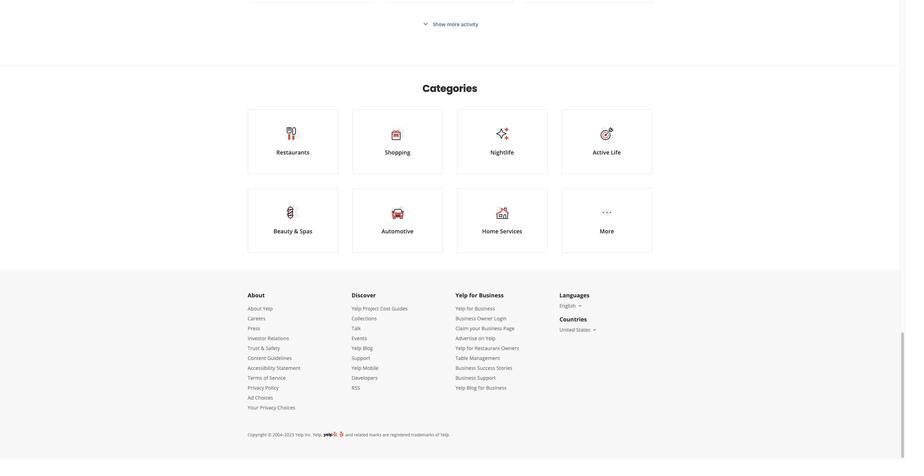 Task type: locate. For each thing, give the bounding box(es) containing it.
16 chevron down v2 image
[[578, 303, 583, 309], [592, 327, 598, 333]]

developers link
[[352, 375, 378, 381]]

active life link
[[562, 109, 653, 174]]

copyright
[[248, 432, 267, 438]]

1 horizontal spatial blog
[[467, 385, 477, 391]]

0 horizontal spatial &
[[261, 345, 265, 352]]

privacy down ad choices link
[[260, 404, 276, 411]]

yelp down the "business support" link
[[456, 385, 466, 391]]

1 vertical spatial &
[[261, 345, 265, 352]]

of up 'privacy policy' link
[[264, 375, 268, 381]]

yelp for restaurant owners link
[[456, 345, 520, 352]]

1 about from the top
[[248, 292, 265, 299]]

your privacy choices link
[[248, 404, 296, 411]]

relations
[[268, 335, 289, 342]]

show more activity
[[433, 21, 479, 27]]

more
[[600, 228, 615, 235]]

1 vertical spatial 16 chevron down v2 image
[[592, 327, 598, 333]]

trust
[[248, 345, 260, 352]]

and
[[346, 432, 353, 438]]

0 vertical spatial about
[[248, 292, 265, 299]]

choices
[[255, 395, 273, 401], [278, 404, 296, 411]]

support down success
[[478, 375, 496, 381]]

about up careers
[[248, 305, 262, 312]]

mobile
[[363, 365, 379, 372]]

countries
[[560, 316, 587, 323]]

press
[[248, 325, 260, 332]]

blog up support link
[[363, 345, 373, 352]]

of inside about yelp careers press investor relations trust & safety content guidelines accessibility statement terms of service privacy policy ad choices your privacy choices
[[264, 375, 268, 381]]

business success stories link
[[456, 365, 513, 372]]

developers
[[352, 375, 378, 381]]

yelp for business link
[[456, 305, 495, 312]]

rss link
[[352, 385, 360, 391]]

about up about yelp link
[[248, 292, 265, 299]]

shopping
[[385, 149, 411, 156]]

privacy
[[248, 385, 264, 391], [260, 404, 276, 411]]

0 horizontal spatial blog
[[363, 345, 373, 352]]

events
[[352, 335, 367, 342]]

nightlife
[[491, 149, 514, 156]]

1 vertical spatial blog
[[467, 385, 477, 391]]

&
[[294, 228, 298, 235], [261, 345, 265, 352]]

languages
[[560, 292, 590, 299]]

accessibility statement link
[[248, 365, 301, 372]]

for
[[470, 292, 478, 299], [467, 305, 474, 312], [467, 345, 474, 352], [478, 385, 485, 391]]

0 vertical spatial 16 chevron down v2 image
[[578, 303, 583, 309]]

yelp up careers
[[263, 305, 273, 312]]

for up yelp for business link in the right of the page
[[470, 292, 478, 299]]

0 vertical spatial choices
[[255, 395, 273, 401]]

beauty & spas
[[274, 228, 313, 235]]

about yelp link
[[248, 305, 273, 312]]

1 horizontal spatial &
[[294, 228, 298, 235]]

success
[[478, 365, 496, 372]]

yelp down support link
[[352, 365, 362, 372]]

collections
[[352, 315, 377, 322]]

of
[[264, 375, 268, 381], [436, 432, 440, 438]]

0 vertical spatial blog
[[363, 345, 373, 352]]

1 vertical spatial choices
[[278, 404, 296, 411]]

restaurant
[[475, 345, 500, 352]]

16 chevron down v2 image down languages on the right of the page
[[578, 303, 583, 309]]

1 vertical spatial support
[[478, 375, 496, 381]]

0 horizontal spatial of
[[264, 375, 268, 381]]

activity
[[461, 21, 479, 27]]

project
[[363, 305, 379, 312]]

united states button
[[560, 327, 598, 333]]

2 about from the top
[[248, 305, 262, 312]]

accessibility
[[248, 365, 276, 372]]

trust & safety link
[[248, 345, 280, 352]]

yelp for business
[[456, 292, 504, 299]]

choices down policy
[[278, 404, 296, 411]]

16 chevron down v2 image inside english popup button
[[578, 303, 583, 309]]

& inside category navigation section navigation
[[294, 228, 298, 235]]

yelp up collections link
[[352, 305, 362, 312]]

0 horizontal spatial 16 chevron down v2 image
[[578, 303, 583, 309]]

discover
[[352, 292, 376, 299]]

automotive link
[[353, 188, 443, 253]]

yelp right on
[[486, 335, 496, 342]]

& left "spas" on the left of page
[[294, 228, 298, 235]]

restaurants link
[[248, 109, 338, 174]]

1 horizontal spatial of
[[436, 432, 440, 438]]

1 vertical spatial about
[[248, 305, 262, 312]]

business
[[479, 292, 504, 299], [475, 305, 495, 312], [456, 315, 476, 322], [482, 325, 502, 332], [456, 365, 476, 372], [456, 375, 476, 381], [486, 385, 507, 391]]

blog
[[363, 345, 373, 352], [467, 385, 477, 391]]

about inside about yelp careers press investor relations trust & safety content guidelines accessibility statement terms of service privacy policy ad choices your privacy choices
[[248, 305, 262, 312]]

about for about yelp careers press investor relations trust & safety content guidelines accessibility statement terms of service privacy policy ad choices your privacy choices
[[248, 305, 262, 312]]

choices down 'privacy policy' link
[[255, 395, 273, 401]]

blog down the "business support" link
[[467, 385, 477, 391]]

yelp up table
[[456, 345, 466, 352]]

of left yelp.
[[436, 432, 440, 438]]

claim
[[456, 325, 469, 332]]

1 horizontal spatial 16 chevron down v2 image
[[592, 327, 598, 333]]

table management link
[[456, 355, 500, 362]]

1 horizontal spatial support
[[478, 375, 496, 381]]

yelp logo image
[[324, 431, 337, 438]]

safety
[[266, 345, 280, 352]]

support down 'yelp blog' link
[[352, 355, 370, 362]]

0 horizontal spatial support
[[352, 355, 370, 362]]

talk
[[352, 325, 361, 332]]

english
[[560, 303, 576, 309]]

active
[[593, 149, 610, 156]]

careers
[[248, 315, 266, 322]]

content guidelines link
[[248, 355, 292, 362]]

your
[[470, 325, 481, 332]]

privacy down 'terms'
[[248, 385, 264, 391]]

16 chevron down v2 image for languages
[[578, 303, 583, 309]]

business up claim
[[456, 315, 476, 322]]

0 horizontal spatial choices
[[255, 395, 273, 401]]

& right the trust
[[261, 345, 265, 352]]

owner
[[478, 315, 493, 322]]

ad
[[248, 395, 254, 401]]

16 chevron down v2 image right states
[[592, 327, 598, 333]]

1 vertical spatial of
[[436, 432, 440, 438]]

0 vertical spatial &
[[294, 228, 298, 235]]

0 vertical spatial of
[[264, 375, 268, 381]]

talk link
[[352, 325, 361, 332]]

0 vertical spatial support
[[352, 355, 370, 362]]

united
[[560, 327, 575, 333]]

16 chevron down v2 image inside united states dropdown button
[[592, 327, 598, 333]]



Task type: vqa. For each thing, say whether or not it's contained in the screenshot.
the bottom &
yes



Task type: describe. For each thing, give the bounding box(es) containing it.
nightlife link
[[457, 109, 548, 174]]

yelp mobile link
[[352, 365, 379, 372]]

business down table
[[456, 365, 476, 372]]

english button
[[560, 303, 583, 309]]

automotive
[[382, 228, 414, 235]]

24 chevron down v2 image
[[422, 20, 430, 28]]

yelp down events
[[352, 345, 362, 352]]

press link
[[248, 325, 260, 332]]

trademarks
[[412, 432, 435, 438]]

statement
[[277, 365, 301, 372]]

registered
[[390, 432, 411, 438]]

show
[[433, 21, 446, 27]]

yelp project cost guides collections talk events yelp blog support yelp mobile developers rss
[[352, 305, 408, 391]]

claim your business page link
[[456, 325, 515, 332]]

services
[[500, 228, 523, 235]]

yelp for business business owner login claim your business page advertise on yelp yelp for restaurant owners table management business success stories business support yelp blog for business
[[456, 305, 520, 391]]

for up business owner login link
[[467, 305, 474, 312]]

life
[[611, 149, 621, 156]]

more link
[[562, 188, 653, 253]]

owners
[[502, 345, 520, 352]]

related
[[354, 432, 368, 438]]

are
[[383, 432, 389, 438]]

investor
[[248, 335, 267, 342]]

your
[[248, 404, 259, 411]]

states
[[577, 327, 591, 333]]

business up yelp blog for business link
[[456, 375, 476, 381]]

and related marks are registered trademarks of yelp.
[[345, 432, 450, 438]]

support inside the yelp project cost guides collections talk events yelp blog support yelp mobile developers rss
[[352, 355, 370, 362]]

home services link
[[457, 188, 548, 253]]

management
[[470, 355, 500, 362]]

0 vertical spatial privacy
[[248, 385, 264, 391]]

login
[[494, 315, 507, 322]]

table
[[456, 355, 468, 362]]

events link
[[352, 335, 367, 342]]

business owner login link
[[456, 315, 507, 322]]

explore recent activity section section
[[242, 0, 658, 65]]

content
[[248, 355, 266, 362]]

yelp.
[[441, 432, 450, 438]]

categories
[[423, 82, 478, 96]]

careers link
[[248, 315, 266, 322]]

beauty
[[274, 228, 293, 235]]

service
[[270, 375, 286, 381]]

yelp project cost guides link
[[352, 305, 408, 312]]

united states
[[560, 327, 591, 333]]

about for about
[[248, 292, 265, 299]]

support inside yelp for business business owner login claim your business page advertise on yelp yelp for restaurant owners table management business success stories business support yelp blog for business
[[478, 375, 496, 381]]

home
[[483, 228, 499, 235]]

1 vertical spatial privacy
[[260, 404, 276, 411]]

cost
[[380, 305, 391, 312]]

shopping link
[[353, 109, 443, 174]]

rss
[[352, 385, 360, 391]]

category navigation section navigation
[[241, 65, 660, 270]]

business down owner
[[482, 325, 502, 332]]

yelp blog for business link
[[456, 385, 507, 391]]

advertise on yelp link
[[456, 335, 496, 342]]

spas
[[300, 228, 313, 235]]

blog inside the yelp project cost guides collections talk events yelp blog support yelp mobile developers rss
[[363, 345, 373, 352]]

guides
[[392, 305, 408, 312]]

terms
[[248, 375, 262, 381]]

blog inside yelp for business business owner login claim your business page advertise on yelp yelp for restaurant owners table management business success stories business support yelp blog for business
[[467, 385, 477, 391]]

yelp,
[[313, 432, 323, 438]]

business down stories
[[486, 385, 507, 391]]

yelp blog link
[[352, 345, 373, 352]]

2004–2023
[[273, 432, 294, 438]]

inc.
[[305, 432, 312, 438]]

show more activity button
[[422, 20, 479, 28]]

16 chevron down v2 image for countries
[[592, 327, 598, 333]]

support link
[[352, 355, 370, 362]]

privacy policy link
[[248, 385, 279, 391]]

stories
[[497, 365, 513, 372]]

for down the "business support" link
[[478, 385, 485, 391]]

yelp inside about yelp careers press investor relations trust & safety content guidelines accessibility statement terms of service privacy policy ad choices your privacy choices
[[263, 305, 273, 312]]

guidelines
[[268, 355, 292, 362]]

terms of service link
[[248, 375, 286, 381]]

yelp left inc.
[[295, 432, 304, 438]]

more
[[447, 21, 460, 27]]

collections link
[[352, 315, 377, 322]]

copyright © 2004–2023 yelp inc. yelp,
[[248, 432, 323, 438]]

& inside about yelp careers press investor relations trust & safety content guidelines accessibility statement terms of service privacy policy ad choices your privacy choices
[[261, 345, 265, 352]]

page
[[504, 325, 515, 332]]

yelp up yelp for business link in the right of the page
[[456, 292, 468, 299]]

for down advertise
[[467, 345, 474, 352]]

restaurants
[[277, 149, 310, 156]]

business support link
[[456, 375, 496, 381]]

advertise
[[456, 335, 478, 342]]

yelp burst image
[[339, 431, 345, 437]]

yelp up claim
[[456, 305, 466, 312]]

marks
[[369, 432, 382, 438]]

about yelp careers press investor relations trust & safety content guidelines accessibility statement terms of service privacy policy ad choices your privacy choices
[[248, 305, 301, 411]]

investor relations link
[[248, 335, 289, 342]]

1 horizontal spatial choices
[[278, 404, 296, 411]]

,
[[337, 432, 339, 438]]

business up owner
[[475, 305, 495, 312]]

ad choices link
[[248, 395, 273, 401]]

©
[[268, 432, 272, 438]]

business up yelp for business link in the right of the page
[[479, 292, 504, 299]]

beauty & spas link
[[248, 188, 338, 253]]



